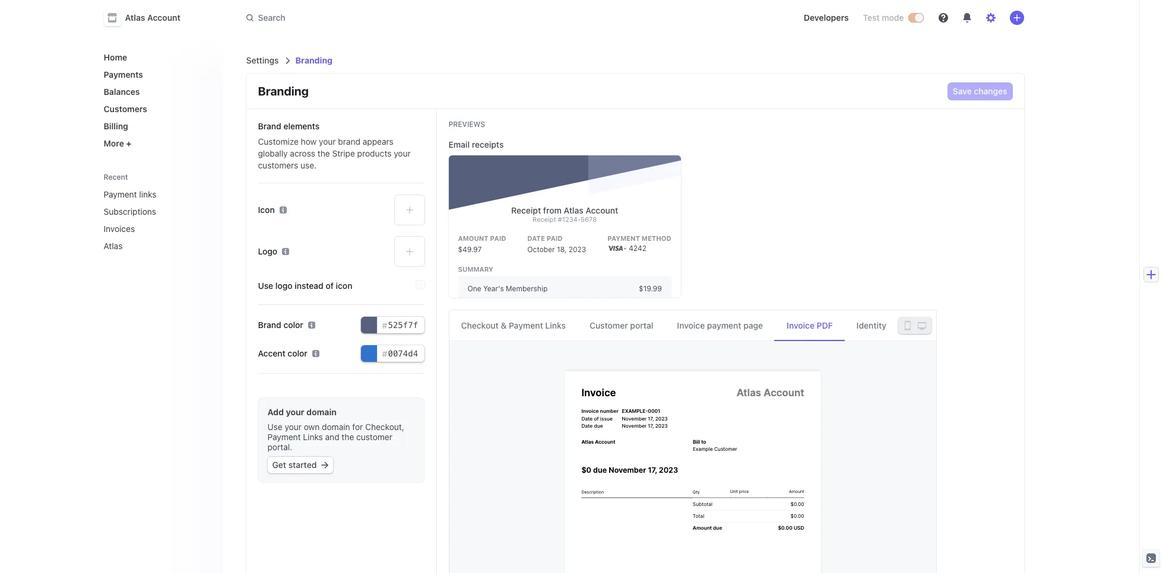 Task type: vqa. For each thing, say whether or not it's contained in the screenshot.
Save
yes



Task type: describe. For each thing, give the bounding box(es) containing it.
payment links
[[104, 189, 156, 200]]

developers link
[[799, 8, 854, 27]]

portal.
[[268, 442, 292, 453]]

account inside button
[[147, 12, 180, 23]]

across
[[290, 148, 315, 159]]

links inside button
[[545, 321, 566, 331]]

0 vertical spatial branding
[[296, 55, 333, 65]]

settings
[[246, 55, 279, 65]]

checkout,
[[365, 422, 404, 432]]

save changes button
[[948, 83, 1012, 100]]

18,
[[557, 245, 567, 254]]

identity
[[857, 321, 887, 331]]

accent color
[[258, 349, 308, 359]]

customer
[[590, 321, 628, 331]]

customize
[[258, 137, 299, 147]]

brand for brand color
[[258, 320, 281, 330]]

billing link
[[99, 116, 213, 136]]

membership
[[506, 284, 548, 293]]

method
[[642, 235, 672, 242]]

logo
[[258, 246, 277, 257]]

0 vertical spatial use
[[258, 281, 273, 291]]

amount
[[458, 235, 489, 242]]

payments link
[[99, 65, 213, 84]]

Search text field
[[239, 7, 574, 29]]

october
[[528, 245, 555, 254]]

color for accent color
[[288, 349, 308, 359]]

checkout
[[461, 321, 499, 331]]

invoice payment page button
[[665, 311, 775, 341]]

appears
[[363, 137, 394, 147]]

icon
[[258, 205, 275, 215]]

email receipts
[[449, 140, 504, 150]]

test
[[863, 12, 880, 23]]

checkout & payment links button
[[449, 311, 578, 341]]

balances link
[[99, 82, 213, 102]]

receipts
[[472, 140, 504, 150]]

one
[[468, 284, 481, 293]]

balances
[[104, 87, 140, 97]]

use.
[[301, 160, 317, 170]]

use logo instead of icon
[[258, 281, 352, 291]]

5678
[[581, 216, 597, 223]]

more +
[[104, 138, 132, 148]]

invoices
[[104, 224, 135, 234]]

invoice for invoice pdf
[[787, 321, 815, 331]]

portal
[[630, 321, 654, 331]]

- 4242
[[624, 244, 647, 253]]

1 vertical spatial branding
[[258, 84, 309, 98]]

receipt left from
[[511, 205, 541, 216]]

mode
[[882, 12, 904, 23]]

customer portal
[[590, 321, 654, 331]]

payment method
[[608, 235, 672, 242]]

logo
[[275, 281, 293, 291]]

links
[[139, 189, 156, 200]]

of
[[326, 281, 334, 291]]

Search search field
[[239, 7, 574, 29]]

payment
[[707, 321, 741, 331]]

elements
[[284, 121, 320, 131]]

atlas inside receipt from atlas account receipt #1234-5678
[[564, 205, 584, 216]]

brand color
[[258, 320, 303, 330]]

accent
[[258, 349, 286, 359]]

previews
[[449, 120, 485, 129]]

+
[[126, 138, 132, 148]]

icon
[[336, 281, 352, 291]]

1 vertical spatial domain
[[322, 422, 350, 432]]

get
[[272, 460, 286, 470]]

invoice payment page
[[677, 321, 763, 331]]

started
[[288, 460, 317, 470]]

customers
[[104, 104, 147, 114]]



Task type: locate. For each thing, give the bounding box(es) containing it.
billing
[[104, 121, 128, 131]]

payment down recent
[[104, 189, 137, 200]]

atlas for "atlas" link
[[104, 241, 123, 251]]

invoice left 'pdf'
[[787, 321, 815, 331]]

color for brand color
[[284, 320, 303, 330]]

pdf
[[817, 321, 833, 331]]

save
[[953, 86, 972, 96]]

1 vertical spatial account
[[586, 205, 618, 216]]

account right #1234-
[[586, 205, 618, 216]]

the inside brand elements customize how your brand appears globally across the stripe products your customers use.
[[318, 148, 330, 159]]

0 vertical spatial the
[[318, 148, 330, 159]]

domain left 'for'
[[322, 422, 350, 432]]

links down the membership
[[545, 321, 566, 331]]

add
[[268, 407, 284, 417]]

1 vertical spatial brand
[[258, 320, 281, 330]]

links left and
[[303, 432, 323, 442]]

account up home "link"
[[147, 12, 180, 23]]

brand inside brand elements customize how your brand appears globally across the stripe products your customers use.
[[258, 121, 281, 131]]

own
[[304, 422, 320, 432]]

from
[[543, 205, 562, 216]]

receipt up the date
[[533, 216, 556, 223]]

your right add
[[286, 407, 304, 417]]

domain up "own"
[[306, 407, 337, 417]]

1 vertical spatial the
[[342, 432, 354, 442]]

atlas
[[125, 12, 145, 23], [564, 205, 584, 216], [104, 241, 123, 251]]

add your domain use your own domain for checkout, payment links and the customer portal.
[[268, 407, 404, 453]]

atlas up "home"
[[125, 12, 145, 23]]

atlas inside recent element
[[104, 241, 123, 251]]

use down add
[[268, 422, 283, 432]]

0 horizontal spatial paid
[[490, 235, 506, 242]]

1 horizontal spatial invoice
[[787, 321, 815, 331]]

date paid october 18, 2023
[[528, 235, 586, 254]]

receipt
[[511, 205, 541, 216], [533, 216, 556, 223]]

$49.97
[[458, 245, 482, 254]]

branding right settings
[[296, 55, 333, 65]]

1 invoice from the left
[[677, 321, 705, 331]]

1 horizontal spatial links
[[545, 321, 566, 331]]

home link
[[99, 48, 213, 67]]

developers
[[804, 12, 849, 23]]

0 vertical spatial brand
[[258, 121, 281, 131]]

for
[[352, 422, 363, 432]]

2023
[[569, 245, 586, 254]]

branding
[[296, 55, 333, 65], [258, 84, 309, 98]]

use
[[258, 281, 273, 291], [268, 422, 283, 432]]

your left "own"
[[285, 422, 302, 432]]

brand
[[258, 121, 281, 131], [258, 320, 281, 330]]

atlas inside button
[[125, 12, 145, 23]]

1 horizontal spatial the
[[342, 432, 354, 442]]

color right accent
[[288, 349, 308, 359]]

invoice
[[677, 321, 705, 331], [787, 321, 815, 331]]

customers link
[[99, 99, 213, 119]]

0 horizontal spatial links
[[303, 432, 323, 442]]

globally
[[258, 148, 288, 159]]

save changes
[[953, 86, 1008, 96]]

links inside add your domain use your own domain for checkout, payment links and the customer portal.
[[303, 432, 323, 442]]

invoice inside "invoice payment page" button
[[677, 321, 705, 331]]

receipt from atlas account receipt #1234-5678
[[511, 205, 618, 223]]

core navigation links element
[[99, 48, 213, 153]]

paid for october
[[547, 235, 563, 242]]

4242
[[629, 244, 647, 253]]

1 horizontal spatial account
[[586, 205, 618, 216]]

subscriptions
[[104, 207, 156, 217]]

0 horizontal spatial account
[[147, 12, 180, 23]]

None text field
[[361, 346, 424, 362]]

0 vertical spatial domain
[[306, 407, 337, 417]]

subscriptions link
[[99, 202, 196, 222]]

payment inside add your domain use your own domain for checkout, payment links and the customer portal.
[[268, 432, 301, 442]]

products
[[357, 148, 392, 159]]

0 vertical spatial links
[[545, 321, 566, 331]]

2 paid from the left
[[547, 235, 563, 242]]

tab list containing checkout & payment links
[[449, 311, 937, 341]]

one year's membership
[[468, 284, 548, 293]]

1 vertical spatial links
[[303, 432, 323, 442]]

and
[[325, 432, 339, 442]]

1 brand from the top
[[258, 121, 281, 131]]

settings link
[[246, 55, 279, 65]]

brand up customize
[[258, 121, 281, 131]]

the left stripe
[[318, 148, 330, 159]]

payment right &
[[509, 321, 543, 331]]

payment
[[104, 189, 137, 200], [608, 235, 640, 242], [509, 321, 543, 331], [268, 432, 301, 442]]

the right and
[[342, 432, 354, 442]]

0 horizontal spatial the
[[318, 148, 330, 159]]

search
[[258, 12, 285, 23]]

links
[[545, 321, 566, 331], [303, 432, 323, 442]]

payment links link
[[99, 185, 196, 204]]

invoice pdf
[[787, 321, 833, 331]]

atlas account button
[[104, 10, 192, 26]]

payment inside 'link'
[[104, 189, 137, 200]]

svg image
[[322, 462, 329, 469]]

checkout & payment links
[[461, 321, 566, 331]]

customer
[[356, 432, 393, 442]]

1 vertical spatial use
[[268, 422, 283, 432]]

1 vertical spatial color
[[288, 349, 308, 359]]

the
[[318, 148, 330, 159], [342, 432, 354, 442]]

1 paid from the left
[[490, 235, 506, 242]]

use left "logo"
[[258, 281, 273, 291]]

page
[[744, 321, 763, 331]]

atlas down invoices
[[104, 241, 123, 251]]

#1234-
[[558, 216, 581, 223]]

summary
[[458, 265, 493, 273]]

recent element
[[92, 185, 222, 256]]

get started
[[272, 460, 317, 470]]

invoice for invoice payment page
[[677, 321, 705, 331]]

brand elements customize how your brand appears globally across the stripe products your customers use.
[[258, 121, 411, 170]]

paid inside amount paid $49.97
[[490, 235, 506, 242]]

email
[[449, 140, 470, 150]]

paid up 18,
[[547, 235, 563, 242]]

1 horizontal spatial atlas
[[125, 12, 145, 23]]

color
[[284, 320, 303, 330], [288, 349, 308, 359]]

None text field
[[361, 317, 424, 334]]

brand up accent
[[258, 320, 281, 330]]

paid inside date paid october 18, 2023
[[547, 235, 563, 242]]

invoice inside the invoice pdf button
[[787, 321, 815, 331]]

branding down settings
[[258, 84, 309, 98]]

get started link
[[268, 457, 333, 474]]

your
[[319, 137, 336, 147], [394, 148, 411, 159], [286, 407, 304, 417], [285, 422, 302, 432]]

atlas account
[[125, 12, 180, 23]]

brand for brand elements customize how your brand appears globally across the stripe products your customers use.
[[258, 121, 281, 131]]

date
[[528, 235, 545, 242]]

help image
[[939, 13, 948, 23]]

stripe
[[332, 148, 355, 159]]

0 horizontal spatial invoice
[[677, 321, 705, 331]]

test mode
[[863, 12, 904, 23]]

0 vertical spatial atlas
[[125, 12, 145, 23]]

$19.99
[[639, 284, 662, 293]]

the inside add your domain use your own domain for checkout, payment links and the customer portal.
[[342, 432, 354, 442]]

2 brand from the top
[[258, 320, 281, 330]]

2 invoice from the left
[[787, 321, 815, 331]]

customers
[[258, 160, 298, 170]]

paid right amount on the top of page
[[490, 235, 506, 242]]

color up accent color
[[284, 320, 303, 330]]

payments
[[104, 69, 143, 80]]

your right products
[[394, 148, 411, 159]]

0 vertical spatial color
[[284, 320, 303, 330]]

recent navigation links element
[[92, 167, 222, 256]]

how
[[301, 137, 317, 147]]

&
[[501, 321, 507, 331]]

amount paid $49.97
[[458, 235, 506, 254]]

customer portal button
[[578, 311, 665, 341]]

brand
[[338, 137, 360, 147]]

atlas right from
[[564, 205, 584, 216]]

0 horizontal spatial atlas
[[104, 241, 123, 251]]

invoice left payment
[[677, 321, 705, 331]]

your right how
[[319, 137, 336, 147]]

visa image
[[608, 245, 624, 252]]

1 vertical spatial atlas
[[564, 205, 584, 216]]

domain
[[306, 407, 337, 417], [322, 422, 350, 432]]

atlas link
[[99, 236, 196, 256]]

tab list
[[449, 311, 937, 341]]

1 horizontal spatial paid
[[547, 235, 563, 242]]

2 horizontal spatial atlas
[[564, 205, 584, 216]]

instead
[[295, 281, 324, 291]]

payment down add
[[268, 432, 301, 442]]

payment inside button
[[509, 321, 543, 331]]

settings image
[[986, 13, 996, 23]]

payment up -
[[608, 235, 640, 242]]

use inside add your domain use your own domain for checkout, payment links and the customer portal.
[[268, 422, 283, 432]]

-
[[624, 244, 627, 253]]

changes
[[974, 86, 1008, 96]]

0 vertical spatial account
[[147, 12, 180, 23]]

account inside receipt from atlas account receipt #1234-5678
[[586, 205, 618, 216]]

home
[[104, 52, 127, 62]]

recent
[[104, 173, 128, 182]]

paid for $49.97
[[490, 235, 506, 242]]

atlas for atlas account
[[125, 12, 145, 23]]

year's
[[483, 284, 504, 293]]

2 vertical spatial atlas
[[104, 241, 123, 251]]



